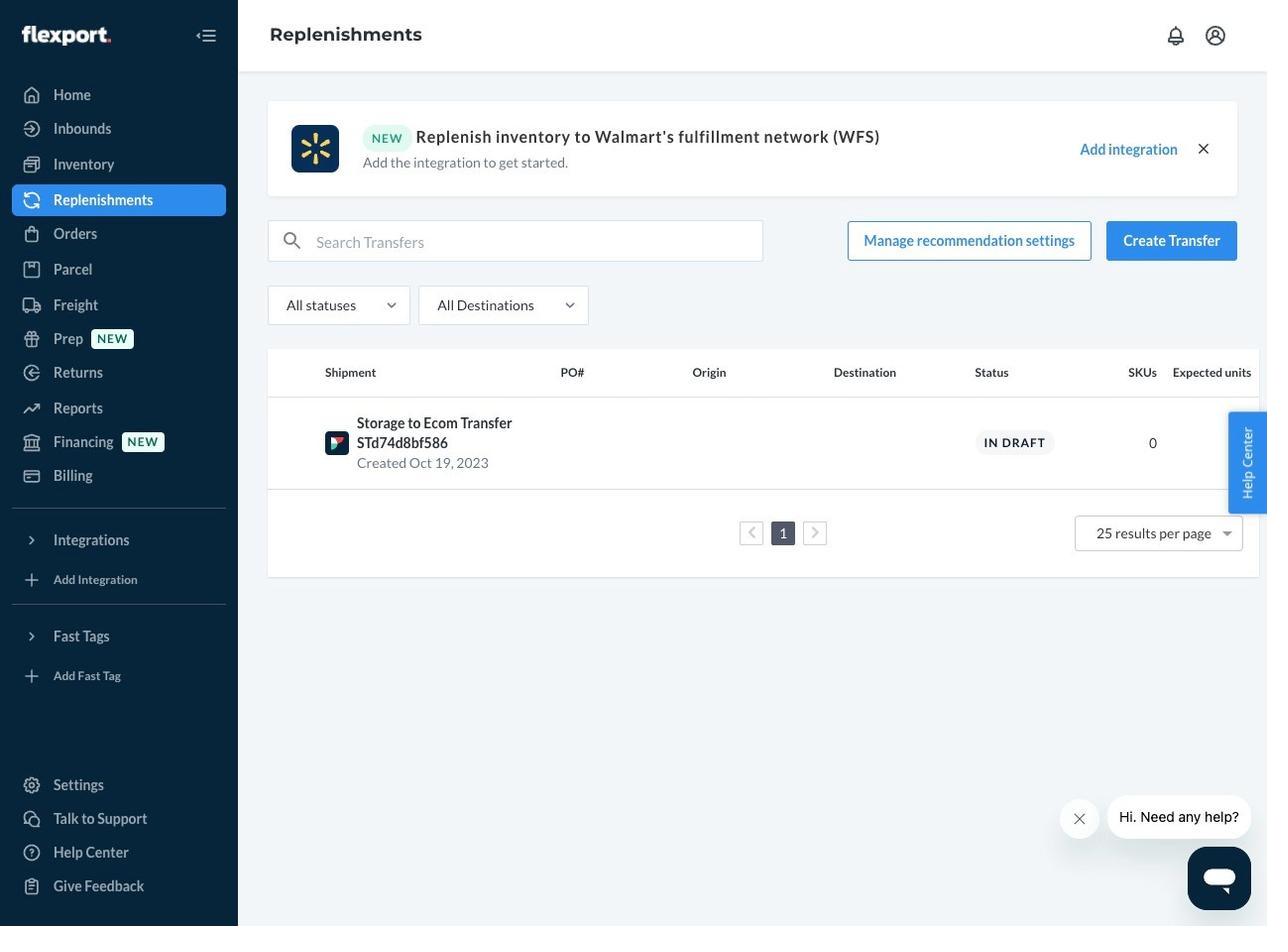 Task type: describe. For each thing, give the bounding box(es) containing it.
flexport logo image
[[22, 26, 111, 45]]

chevron right image
[[811, 526, 820, 540]]

close navigation image
[[194, 24, 218, 48]]

Search Transfers text field
[[316, 221, 763, 261]]



Task type: vqa. For each thing, say whether or not it's contained in the screenshot.
days.
no



Task type: locate. For each thing, give the bounding box(es) containing it.
option
[[1097, 524, 1212, 541]]

chevron left image
[[747, 526, 756, 540]]

close image
[[1194, 138, 1214, 158]]

open account menu image
[[1204, 24, 1228, 48]]

open notifications image
[[1164, 24, 1188, 48]]



